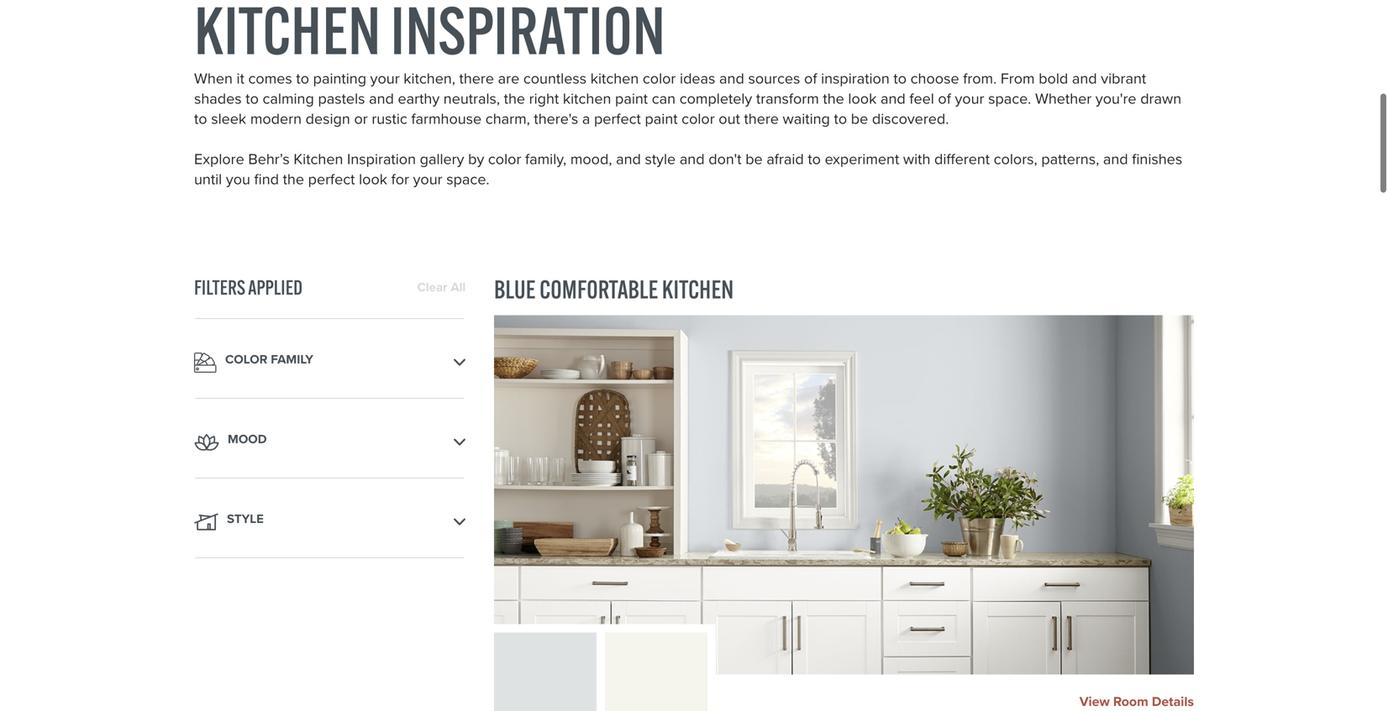 Task type: locate. For each thing, give the bounding box(es) containing it.
filters applied
[[194, 275, 303, 300]]

clear
[[417, 278, 447, 297]]

paint up style
[[645, 108, 678, 130]]

you
[[226, 168, 250, 191]]

0 horizontal spatial there
[[459, 67, 494, 90]]

color family button
[[194, 349, 466, 376]]

it
[[237, 67, 244, 90]]

1 horizontal spatial color
[[643, 67, 676, 90]]

1 horizontal spatial space.
[[988, 88, 1031, 110]]

0 vertical spatial be
[[851, 108, 868, 130]]

discovered.
[[872, 108, 949, 130]]

of right feel
[[938, 88, 951, 110]]

family
[[271, 350, 313, 369]]

earthy
[[398, 88, 440, 110]]

caret image left style
[[194, 514, 218, 531]]

color left out
[[682, 108, 715, 130]]

style
[[227, 510, 264, 528]]

perfect down design
[[308, 168, 355, 191]]

color
[[225, 350, 268, 369]]

0 vertical spatial kitchen
[[294, 148, 343, 170]]

farmhouse
[[411, 108, 482, 130]]

clear all button
[[409, 278, 466, 297]]

finishes
[[1132, 148, 1182, 170]]

painting
[[313, 67, 366, 90]]

0 vertical spatial there
[[459, 67, 494, 90]]

2 horizontal spatial color
[[682, 108, 715, 130]]

experiment
[[825, 148, 899, 170]]

mood,
[[570, 148, 612, 170]]

right
[[529, 88, 559, 110]]

be
[[851, 108, 868, 130], [745, 148, 763, 170]]

transform
[[756, 88, 819, 110]]

kitchen left can
[[590, 67, 639, 90]]

1 vertical spatial space.
[[446, 168, 489, 191]]

1 horizontal spatial of
[[938, 88, 951, 110]]

caret image left 'mood'
[[194, 434, 219, 451]]

until
[[194, 168, 222, 191]]

1 horizontal spatial your
[[413, 168, 442, 191]]

to right comes
[[296, 67, 309, 90]]

when it comes to painting your kitchen, there are countless kitchen color ideas and sources of inspiration to choose from. from bold and vibrant shades to calming pastels and earthy neutrals, the right kitchen paint can completely transform the look and feel of your space. whether you're drawn to sleek modern design or rustic farmhouse charm, there's a perfect paint color out there waiting to be discovered.
[[194, 67, 1182, 130]]

1 horizontal spatial the
[[504, 88, 525, 110]]

and left style
[[616, 148, 641, 170]]

look
[[848, 88, 877, 110], [359, 168, 387, 191]]

kitchen,
[[404, 67, 455, 90]]

2 vertical spatial color
[[488, 148, 521, 170]]

0 horizontal spatial color
[[488, 148, 521, 170]]

there
[[459, 67, 494, 90], [744, 108, 779, 130]]

1 vertical spatial be
[[745, 148, 763, 170]]

color inside the explore behr's kitchen inspiration gallery by color family, mood, and style and don't be afraid to experiment with different colors, patterns, and finishes until you find the perfect look for your space.
[[488, 148, 521, 170]]

space. inside the when it comes to painting your kitchen, there are countless kitchen color ideas and sources of inspiration to choose from. from bold and vibrant shades to calming pastels and earthy neutrals, the right kitchen paint can completely transform the look and feel of your space. whether you're drawn to sleek modern design or rustic farmhouse charm, there's a perfect paint color out there waiting to be discovered.
[[988, 88, 1031, 110]]

color right by
[[488, 148, 521, 170]]

charm,
[[486, 108, 530, 130]]

explore behr's kitchen inspiration gallery by color family, mood, and style and don't be afraid to experiment with different colors, patterns, and finishes until you find the perfect look for your space.
[[194, 148, 1182, 191]]

there right out
[[744, 108, 779, 130]]

to right afraid
[[808, 148, 821, 170]]

the right the transform
[[823, 88, 844, 110]]

caret image
[[454, 439, 466, 446]]

0 vertical spatial look
[[848, 88, 877, 110]]

1 horizontal spatial kitchen
[[662, 274, 734, 305]]

rustic
[[372, 108, 407, 130]]

look left for at the top of the page
[[359, 168, 387, 191]]

perfect right a
[[594, 108, 641, 130]]

1 vertical spatial look
[[359, 168, 387, 191]]

0 horizontal spatial your
[[370, 67, 400, 90]]

kitchen for behr's
[[294, 148, 343, 170]]

caret image for mood
[[194, 434, 219, 451]]

your inside the explore behr's kitchen inspiration gallery by color family, mood, and style and don't be afraid to experiment with different colors, patterns, and finishes until you find the perfect look for your space.
[[413, 168, 442, 191]]

1 vertical spatial kitchen
[[662, 274, 734, 305]]

kitchen
[[294, 148, 343, 170], [662, 274, 734, 305]]

1 vertical spatial there
[[744, 108, 779, 130]]

0 horizontal spatial be
[[745, 148, 763, 170]]

your
[[370, 67, 400, 90], [955, 88, 984, 110], [413, 168, 442, 191]]

gallery
[[420, 148, 464, 170]]

0 horizontal spatial look
[[359, 168, 387, 191]]

0 vertical spatial perfect
[[594, 108, 641, 130]]

from.
[[963, 67, 997, 90]]

color
[[643, 67, 676, 90], [682, 108, 715, 130], [488, 148, 521, 170]]

0 vertical spatial space.
[[988, 88, 1031, 110]]

color left ideas
[[643, 67, 676, 90]]

neutrals,
[[443, 88, 500, 110]]

1 horizontal spatial perfect
[[594, 108, 641, 130]]

caret image down caret image
[[454, 519, 466, 526]]

perfect
[[594, 108, 641, 130], [308, 168, 355, 191]]

kitchen inside the explore behr's kitchen inspiration gallery by color family, mood, and style and don't be afraid to experiment with different colors, patterns, and finishes until you find the perfect look for your space.
[[294, 148, 343, 170]]

blue
[[494, 274, 536, 305]]

caret image for style
[[194, 514, 218, 531]]

paint
[[615, 88, 648, 110], [645, 108, 678, 130]]

2 horizontal spatial your
[[955, 88, 984, 110]]

don't
[[709, 148, 742, 170]]

space.
[[988, 88, 1031, 110], [446, 168, 489, 191]]

and
[[719, 67, 744, 90], [1072, 67, 1097, 90], [369, 88, 394, 110], [881, 88, 906, 110], [616, 148, 641, 170], [680, 148, 705, 170], [1103, 148, 1128, 170]]

of right the sources
[[804, 67, 817, 90]]

1 horizontal spatial look
[[848, 88, 877, 110]]

your up rustic
[[370, 67, 400, 90]]

the left right
[[504, 88, 525, 110]]

be right "don't"
[[745, 148, 763, 170]]

completely
[[680, 88, 752, 110]]

bold
[[1039, 67, 1068, 90]]

1 horizontal spatial be
[[851, 108, 868, 130]]

and right bold on the right of page
[[1072, 67, 1097, 90]]

the right 'find'
[[283, 168, 304, 191]]

sleek
[[211, 108, 246, 130]]

feel
[[909, 88, 934, 110]]

kitchen
[[590, 67, 639, 90], [563, 88, 611, 110]]

1 vertical spatial perfect
[[308, 168, 355, 191]]

are
[[498, 67, 519, 90]]

out
[[719, 108, 740, 130]]

space. down farmhouse
[[446, 168, 489, 191]]

can
[[652, 88, 676, 110]]

applied
[[248, 275, 303, 300]]

0 horizontal spatial space.
[[446, 168, 489, 191]]

0 horizontal spatial perfect
[[308, 168, 355, 191]]

to left the sleek at top left
[[194, 108, 207, 130]]

to inside the explore behr's kitchen inspiration gallery by color family, mood, and style and don't be afraid to experiment with different colors, patterns, and finishes until you find the perfect look for your space.
[[808, 148, 821, 170]]

to
[[296, 67, 309, 90], [894, 67, 907, 90], [246, 88, 259, 110], [194, 108, 207, 130], [834, 108, 847, 130], [808, 148, 821, 170]]

style
[[645, 148, 676, 170]]

caret image for color family
[[194, 353, 217, 373]]

0 horizontal spatial kitchen
[[294, 148, 343, 170]]

a
[[582, 108, 590, 130]]

caret image inside mood button
[[194, 434, 219, 451]]

and left 'finishes'
[[1103, 148, 1128, 170]]

look left feel
[[848, 88, 877, 110]]

and right style
[[680, 148, 705, 170]]

caret image left color
[[194, 353, 217, 373]]

caret image
[[194, 353, 217, 373], [454, 359, 466, 367], [194, 434, 219, 451], [194, 514, 218, 531], [454, 519, 466, 526]]

0 horizontal spatial the
[[283, 168, 304, 191]]

ideas
[[680, 67, 715, 90]]

different
[[934, 148, 990, 170]]

pastels
[[318, 88, 365, 110]]

inspiration
[[347, 148, 416, 170]]

comes
[[248, 67, 292, 90]]

perfect inside the explore behr's kitchen inspiration gallery by color family, mood, and style and don't be afraid to experiment with different colors, patterns, and finishes until you find the perfect look for your space.
[[308, 168, 355, 191]]

comfortable
[[539, 274, 658, 305]]

be up experiment
[[851, 108, 868, 130]]

space. left bold on the right of page
[[988, 88, 1031, 110]]

your right feel
[[955, 88, 984, 110]]

sources
[[748, 67, 800, 90]]

the
[[504, 88, 525, 110], [823, 88, 844, 110], [283, 168, 304, 191]]

of
[[804, 67, 817, 90], [938, 88, 951, 110]]

your right for at the top of the page
[[413, 168, 442, 191]]

space. inside the explore behr's kitchen inspiration gallery by color family, mood, and style and don't be afraid to experiment with different colors, patterns, and finishes until you find the perfect look for your space.
[[446, 168, 489, 191]]

1 horizontal spatial there
[[744, 108, 779, 130]]

clear all
[[417, 278, 466, 297]]

there left are at the top
[[459, 67, 494, 90]]

mood
[[228, 430, 267, 448]]

0 vertical spatial color
[[643, 67, 676, 90]]

color family
[[225, 350, 313, 369]]



Task type: vqa. For each thing, say whether or not it's contained in the screenshot.
the leftmost "space."
yes



Task type: describe. For each thing, give the bounding box(es) containing it.
vibrant
[[1101, 67, 1146, 90]]

waiting
[[783, 108, 830, 130]]

1 vertical spatial color
[[682, 108, 715, 130]]

to right it
[[246, 88, 259, 110]]

from
[[1001, 67, 1035, 90]]

whether
[[1035, 88, 1092, 110]]

to left feel
[[894, 67, 907, 90]]

all
[[451, 278, 466, 297]]

when
[[194, 67, 233, 90]]

explore
[[194, 148, 244, 170]]

0 horizontal spatial of
[[804, 67, 817, 90]]

colors,
[[994, 148, 1037, 170]]

look inside the when it comes to painting your kitchen, there are countless kitchen color ideas and sources of inspiration to choose from. from bold and vibrant shades to calming pastels and earthy neutrals, the right kitchen paint can completely transform the look and feel of your space. whether you're drawn to sleek modern design or rustic farmhouse charm, there's a perfect paint color out there waiting to be discovered.
[[848, 88, 877, 110]]

or
[[354, 108, 368, 130]]

by
[[468, 148, 484, 170]]

mood button
[[194, 429, 466, 456]]

the inside the explore behr's kitchen inspiration gallery by color family, mood, and style and don't be afraid to experiment with different colors, patterns, and finishes until you find the perfect look for your space.
[[283, 168, 304, 191]]

countless
[[523, 67, 587, 90]]

choose
[[911, 67, 959, 90]]

blue casual relaxed & serene kitchen image
[[494, 316, 1194, 675]]

look inside the explore behr's kitchen inspiration gallery by color family, mood, and style and don't be afraid to experiment with different colors, patterns, and finishes until you find the perfect look for your space.
[[359, 168, 387, 191]]

paint left can
[[615, 88, 648, 110]]

and right or
[[369, 88, 394, 110]]

blue comfortable kitchen
[[494, 274, 734, 305]]

inspiration
[[821, 67, 890, 90]]

be inside the explore behr's kitchen inspiration gallery by color family, mood, and style and don't be afraid to experiment with different colors, patterns, and finishes until you find the perfect look for your space.
[[745, 148, 763, 170]]

find
[[254, 168, 279, 191]]

calming
[[263, 88, 314, 110]]

style button
[[194, 509, 466, 536]]

design
[[306, 108, 350, 130]]

and right ideas
[[719, 67, 744, 90]]

to right waiting
[[834, 108, 847, 130]]

2 horizontal spatial the
[[823, 88, 844, 110]]

family,
[[525, 148, 567, 170]]

you're
[[1096, 88, 1137, 110]]

shades
[[194, 88, 242, 110]]

kitchen for comfortable
[[662, 274, 734, 305]]

and left feel
[[881, 88, 906, 110]]

drawn
[[1140, 88, 1182, 110]]

with
[[903, 148, 930, 170]]

filters
[[194, 275, 245, 300]]

behr's
[[248, 148, 290, 170]]

modern
[[250, 108, 302, 130]]

be inside the when it comes to painting your kitchen, there are countless kitchen color ideas and sources of inspiration to choose from. from bold and vibrant shades to calming pastels and earthy neutrals, the right kitchen paint can completely transform the look and feel of your space. whether you're drawn to sleek modern design or rustic farmhouse charm, there's a perfect paint color out there waiting to be discovered.
[[851, 108, 868, 130]]

patterns,
[[1041, 148, 1099, 170]]

caret image down all
[[454, 359, 466, 367]]

perfect inside the when it comes to painting your kitchen, there are countless kitchen color ideas and sources of inspiration to choose from. from bold and vibrant shades to calming pastels and earthy neutrals, the right kitchen paint can completely transform the look and feel of your space. whether you're drawn to sleek modern design or rustic farmhouse charm, there's a perfect paint color out there waiting to be discovered.
[[594, 108, 641, 130]]

afraid
[[767, 148, 804, 170]]

for
[[391, 168, 409, 191]]

kitchen right right
[[563, 88, 611, 110]]

there's
[[534, 108, 578, 130]]



